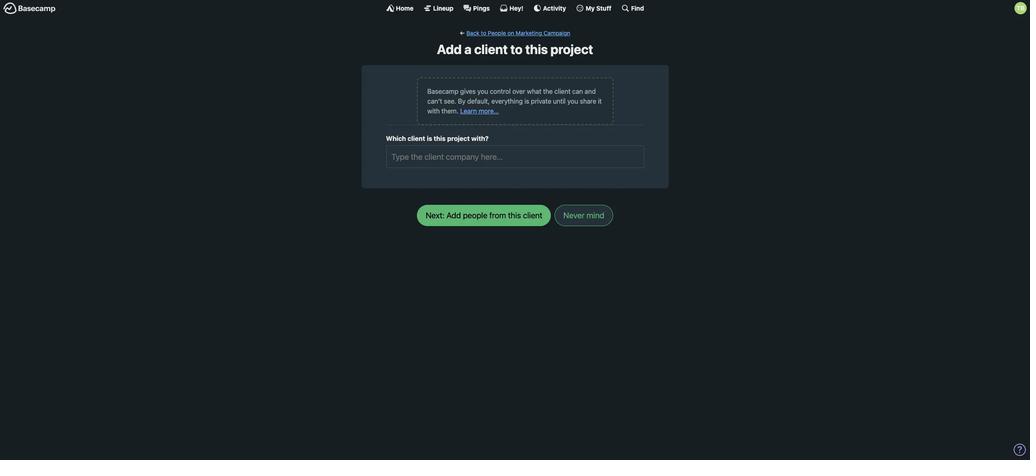 Task type: locate. For each thing, give the bounding box(es) containing it.
you down 'can' on the right top
[[568, 98, 579, 105]]

0 horizontal spatial is
[[427, 135, 432, 142]]

mind
[[587, 211, 605, 220]]

←
[[460, 30, 465, 36]]

the
[[544, 88, 553, 95]]

client down people
[[475, 41, 508, 57]]

is
[[525, 98, 530, 105], [427, 135, 432, 142]]

0 vertical spatial is
[[525, 98, 530, 105]]

activity link
[[534, 4, 567, 12]]

1 vertical spatial this
[[434, 135, 446, 142]]

this
[[526, 41, 548, 57], [434, 135, 446, 142]]

never mind link
[[555, 205, 613, 226]]

project left with?
[[448, 135, 470, 142]]

this down marketing
[[526, 41, 548, 57]]

never mind
[[564, 211, 605, 220]]

activity
[[543, 4, 567, 12]]

people
[[488, 30, 506, 36]]

Which client is this project with? text field
[[391, 150, 640, 164]]

1 horizontal spatial is
[[525, 98, 530, 105]]

what
[[527, 88, 542, 95]]

None submit
[[417, 205, 551, 226]]

is down 'with'
[[427, 135, 432, 142]]

my stuff
[[586, 4, 612, 12]]

project down campaign
[[551, 41, 594, 57]]

1 horizontal spatial to
[[511, 41, 523, 57]]

can't
[[428, 98, 443, 105]]

2 horizontal spatial client
[[555, 88, 571, 95]]

0 vertical spatial you
[[478, 88, 489, 95]]

learn
[[461, 108, 477, 115]]

0 horizontal spatial client
[[408, 135, 426, 142]]

← back to people on marketing campaign
[[460, 30, 571, 36]]

is inside basecamp gives you control over what the client can and can't see. by default, everything is private until you share it with them.
[[525, 98, 530, 105]]

to down ← back to people on marketing campaign
[[511, 41, 523, 57]]

1 horizontal spatial you
[[568, 98, 579, 105]]

on
[[508, 30, 515, 36]]

can
[[573, 88, 583, 95]]

with
[[428, 108, 440, 115]]

gives
[[461, 88, 476, 95]]

them.
[[442, 108, 459, 115]]

marketing
[[516, 30, 543, 36]]

add
[[437, 41, 462, 57]]

to
[[481, 30, 487, 36], [511, 41, 523, 57]]

learn more…
[[461, 108, 499, 115]]

1 vertical spatial you
[[568, 98, 579, 105]]

add a client to this project
[[437, 41, 594, 57]]

control
[[490, 88, 511, 95]]

find
[[632, 4, 645, 12]]

0 vertical spatial project
[[551, 41, 594, 57]]

0 horizontal spatial project
[[448, 135, 470, 142]]

this down 'with'
[[434, 135, 446, 142]]

0 horizontal spatial you
[[478, 88, 489, 95]]

0 vertical spatial client
[[475, 41, 508, 57]]

client up until
[[555, 88, 571, 95]]

is down what
[[525, 98, 530, 105]]

0 horizontal spatial to
[[481, 30, 487, 36]]

project
[[551, 41, 594, 57], [448, 135, 470, 142]]

with?
[[472, 135, 489, 142]]

1 vertical spatial client
[[555, 88, 571, 95]]

a
[[465, 41, 472, 57]]

you
[[478, 88, 489, 95], [568, 98, 579, 105]]

hey!
[[510, 4, 524, 12]]

pings
[[473, 4, 490, 12]]

0 vertical spatial to
[[481, 30, 487, 36]]

home link
[[386, 4, 414, 12]]

1 vertical spatial is
[[427, 135, 432, 142]]

client right "which"
[[408, 135, 426, 142]]

which
[[386, 135, 406, 142]]

it
[[598, 98, 602, 105]]

switch accounts image
[[3, 2, 56, 15]]

you up default,
[[478, 88, 489, 95]]

to right back
[[481, 30, 487, 36]]

1 horizontal spatial this
[[526, 41, 548, 57]]

over
[[513, 88, 526, 95]]

2 vertical spatial client
[[408, 135, 426, 142]]

1 vertical spatial project
[[448, 135, 470, 142]]

client
[[475, 41, 508, 57], [555, 88, 571, 95], [408, 135, 426, 142]]

1 horizontal spatial project
[[551, 41, 594, 57]]

everything
[[492, 98, 523, 105]]

see.
[[444, 98, 457, 105]]



Task type: describe. For each thing, give the bounding box(es) containing it.
my
[[586, 4, 595, 12]]

back to people on marketing campaign link
[[467, 30, 571, 36]]

basecamp
[[428, 88, 459, 95]]

tim burton image
[[1015, 2, 1028, 14]]

client inside basecamp gives you control over what the client can and can't see. by default, everything is private until you share it with them.
[[555, 88, 571, 95]]

home
[[396, 4, 414, 12]]

1 vertical spatial to
[[511, 41, 523, 57]]

1 horizontal spatial client
[[475, 41, 508, 57]]

share
[[580, 98, 597, 105]]

hey! button
[[500, 4, 524, 12]]

stuff
[[597, 4, 612, 12]]

learn more… link
[[461, 108, 499, 115]]

pings button
[[464, 4, 490, 12]]

0 horizontal spatial this
[[434, 135, 446, 142]]

never
[[564, 211, 585, 220]]

until
[[553, 98, 566, 105]]

campaign
[[544, 30, 571, 36]]

by
[[458, 98, 466, 105]]

private
[[531, 98, 552, 105]]

find button
[[622, 4, 645, 12]]

back
[[467, 30, 480, 36]]

lineup
[[434, 4, 454, 12]]

lineup link
[[424, 4, 454, 12]]

my stuff button
[[576, 4, 612, 12]]

0 vertical spatial this
[[526, 41, 548, 57]]

basecamp gives you control over what the client can and can't see. by default, everything is private until you share it with them.
[[428, 88, 602, 115]]

default,
[[468, 98, 490, 105]]

and
[[585, 88, 596, 95]]

more…
[[479, 108, 499, 115]]

main element
[[0, 0, 1031, 16]]

which client is this project with?
[[386, 135, 489, 142]]



Task type: vqa. For each thing, say whether or not it's contained in the screenshot.
"client" to the left
yes



